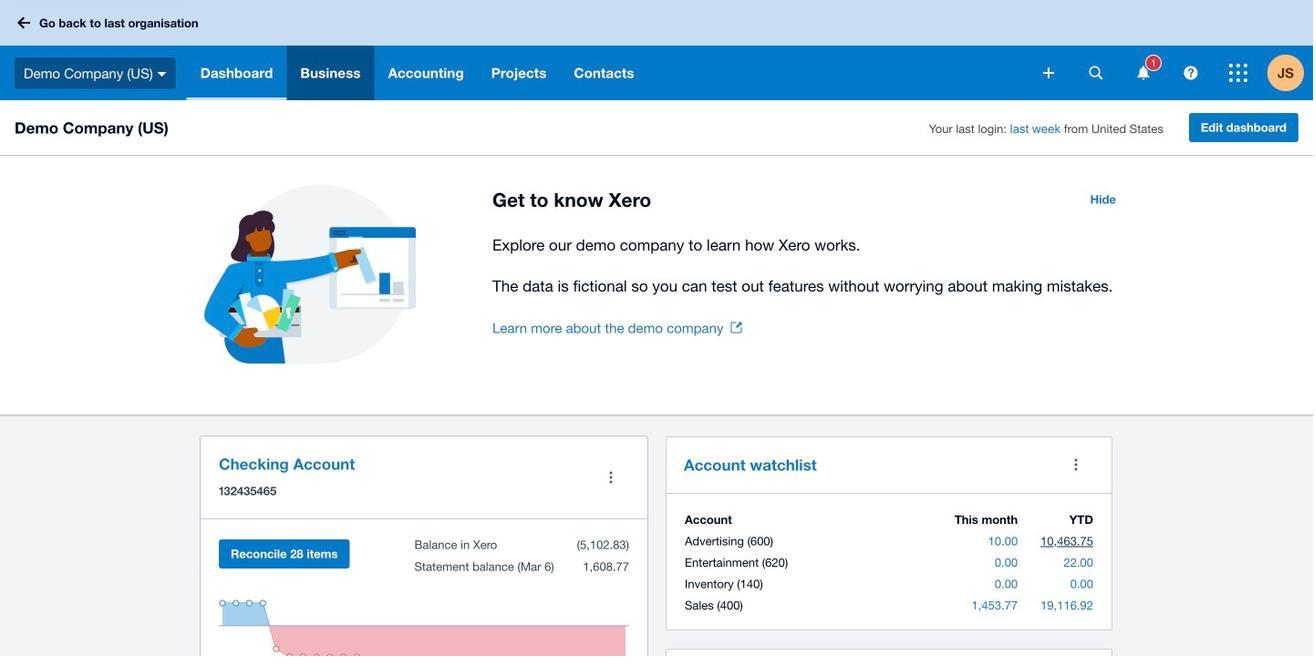 Task type: vqa. For each thing, say whether or not it's contained in the screenshot.
Empty state of the Bills widget with a 'Create your first bill' button and an unpopulated column graph. 'image'
no



Task type: locate. For each thing, give the bounding box(es) containing it.
svg image
[[17, 17, 30, 29], [1230, 64, 1248, 82], [1138, 66, 1150, 80], [1044, 68, 1055, 78], [158, 72, 167, 76]]

1 horizontal spatial svg image
[[1184, 66, 1198, 80]]

0 horizontal spatial svg image
[[1090, 66, 1103, 80]]

banner
[[0, 0, 1314, 100]]

svg image
[[1090, 66, 1103, 80], [1184, 66, 1198, 80]]



Task type: describe. For each thing, give the bounding box(es) containing it.
intro banner body element
[[493, 233, 1127, 299]]

manage menu toggle image
[[593, 460, 629, 496]]

1 svg image from the left
[[1090, 66, 1103, 80]]

2 svg image from the left
[[1184, 66, 1198, 80]]



